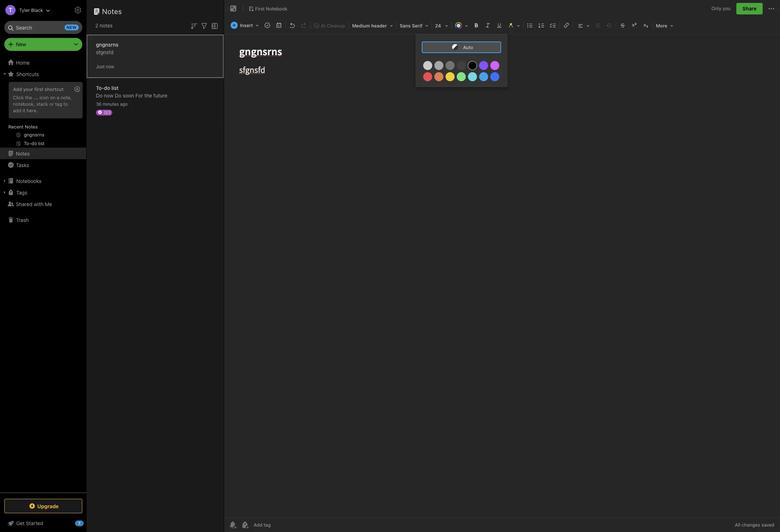 Task type: locate. For each thing, give the bounding box(es) containing it.
1 vertical spatial notes
[[25, 124, 38, 130]]

0 horizontal spatial the
[[25, 95, 32, 100]]

notes up notes
[[102, 7, 122, 16]]

note,
[[61, 95, 72, 100]]

black
[[31, 7, 43, 13]]

underline image
[[495, 20, 505, 30]]

36 minutes ago
[[96, 101, 128, 107]]

group
[[0, 80, 86, 151]]

changes
[[742, 522, 761, 528]]

the right for
[[145, 92, 152, 98]]

now down the do
[[104, 92, 114, 98]]

do
[[104, 85, 110, 91]]

soon
[[123, 92, 134, 98]]

Search text field
[[9, 21, 77, 34]]

do down to-
[[96, 92, 103, 98]]

More actions field
[[767, 3, 776, 14]]

tasks
[[16, 162, 29, 168]]

new search field
[[9, 21, 79, 34]]

notes up the tasks
[[16, 150, 30, 156]]

1 horizontal spatial do
[[115, 92, 121, 98]]

click to collapse image
[[84, 519, 89, 527]]

Font family field
[[397, 20, 431, 31]]

serif
[[412, 23, 423, 29]]

only you
[[712, 6, 731, 11]]

1 do from the left
[[96, 92, 103, 98]]

do
[[96, 92, 103, 98], [115, 92, 121, 98]]

numbered list image
[[537, 20, 547, 30]]

click
[[13, 95, 24, 100]]

Add filters field
[[200, 21, 209, 30]]

24
[[435, 23, 441, 29]]

notes inside "link"
[[16, 150, 30, 156]]

shortcuts button
[[0, 68, 86, 80]]

to-do list do now do soon for the future
[[96, 85, 167, 98]]

first notebook
[[255, 6, 287, 11]]

tyler black
[[19, 7, 43, 13]]

the left ...
[[25, 95, 32, 100]]

1 vertical spatial now
[[104, 92, 114, 98]]

first notebook button
[[246, 4, 290, 14]]

more
[[656, 23, 668, 29]]

trash link
[[0, 214, 86, 226]]

add tag image
[[241, 521, 249, 529]]

tags button
[[0, 187, 86, 198]]

do down list
[[115, 92, 121, 98]]

sfgnsfd
[[96, 49, 113, 55]]

to
[[63, 101, 68, 107]]

Heading level field
[[350, 20, 396, 31]]

checklist image
[[548, 20, 558, 30]]

0 vertical spatial now
[[106, 64, 114, 69]]

1 horizontal spatial the
[[145, 92, 152, 98]]

Sort options field
[[190, 21, 198, 30]]

your
[[23, 86, 33, 92]]

notes inside group
[[25, 124, 38, 130]]

on
[[50, 95, 55, 100]]

note window element
[[224, 0, 780, 532]]

0 horizontal spatial do
[[96, 92, 103, 98]]

notes
[[102, 7, 122, 16], [25, 124, 38, 130], [16, 150, 30, 156]]

minutes
[[103, 101, 119, 107]]

shared with me
[[16, 201, 52, 207]]

notes right recent
[[25, 124, 38, 130]]

share button
[[737, 3, 763, 14]]

new
[[16, 41, 26, 47]]

gngnsrns
[[96, 41, 118, 47]]

insert
[[240, 22, 253, 28]]

here.
[[27, 108, 38, 113]]

notebook,
[[13, 101, 35, 107]]

task image
[[262, 20, 273, 30]]

0 vertical spatial notes
[[102, 7, 122, 16]]

2 vertical spatial notes
[[16, 150, 30, 156]]

now right the just
[[106, 64, 114, 69]]

auto
[[463, 44, 473, 50]]

notebook
[[266, 6, 287, 11]]

now
[[106, 64, 114, 69], [104, 92, 114, 98]]

More field
[[654, 20, 676, 31]]

tree
[[0, 57, 87, 492]]

expand tags image
[[2, 190, 8, 195]]

expand notebooks image
[[2, 178, 8, 184]]

7
[[78, 521, 81, 526]]

home
[[16, 59, 30, 66]]

share
[[743, 5, 757, 12]]

tags
[[16, 189, 27, 195]]

home link
[[0, 57, 87, 68]]

recent notes
[[8, 124, 38, 130]]

undo image
[[287, 20, 297, 30]]

settings image
[[74, 6, 82, 14]]

the
[[145, 92, 152, 98], [25, 95, 32, 100]]

2 notes
[[95, 22, 113, 29]]

shortcut
[[45, 86, 64, 92]]

recent
[[8, 124, 24, 130]]

...
[[33, 95, 38, 100]]



Task type: vqa. For each thing, say whether or not it's contained in the screenshot.
header
yes



Task type: describe. For each thing, give the bounding box(es) containing it.
add filters image
[[200, 22, 209, 30]]

add a reminder image
[[228, 521, 237, 529]]

shared
[[16, 201, 32, 207]]

italic image
[[483, 20, 493, 30]]

or
[[49, 101, 54, 107]]

add your first shortcut
[[13, 86, 64, 92]]

Note Editor text field
[[224, 35, 780, 517]]

get
[[16, 520, 25, 526]]

list
[[111, 85, 119, 91]]

stack
[[36, 101, 48, 107]]

medium
[[352, 23, 370, 29]]

more actions image
[[767, 4, 776, 13]]

all
[[735, 522, 741, 528]]

notes link
[[0, 148, 86, 159]]

View options field
[[209, 21, 219, 30]]

click the ...
[[13, 95, 38, 100]]

upgrade
[[37, 503, 59, 509]]

icon
[[39, 95, 49, 100]]

Insert field
[[229, 20, 261, 30]]

you
[[723, 6, 731, 11]]

2 do from the left
[[115, 92, 121, 98]]

bulleted list image
[[525, 20, 535, 30]]

group containing add your first shortcut
[[0, 80, 86, 151]]

the inside group
[[25, 95, 32, 100]]

Alignment field
[[574, 20, 592, 31]]

icon on a note, notebook, stack or tag to add it here.
[[13, 95, 72, 113]]

gngnsrns sfgnsfd
[[96, 41, 118, 55]]

only
[[712, 6, 722, 11]]

new button
[[4, 38, 82, 51]]

header
[[371, 23, 387, 29]]

with
[[34, 201, 44, 207]]

Help and Learning task checklist field
[[0, 518, 87, 529]]

sans
[[400, 23, 411, 29]]

tree containing home
[[0, 57, 87, 492]]

get started
[[16, 520, 43, 526]]

the inside the to-do list do now do soon for the future
[[145, 92, 152, 98]]

calendar event image
[[274, 20, 284, 30]]

future
[[153, 92, 167, 98]]

add
[[13, 86, 22, 92]]

sans serif
[[400, 23, 423, 29]]

ago
[[120, 101, 128, 107]]

superscript image
[[630, 20, 640, 30]]

tasks button
[[0, 159, 86, 171]]

just
[[96, 64, 105, 69]]

subscript image
[[641, 20, 651, 30]]

tag
[[55, 101, 62, 107]]

Add tag field
[[253, 522, 307, 528]]

to-
[[96, 85, 104, 91]]

notebooks
[[16, 178, 42, 184]]

expand note image
[[229, 4, 238, 13]]

notebooks link
[[0, 175, 86, 187]]

first
[[255, 6, 265, 11]]

Highlight field
[[505, 20, 523, 31]]

now inside the to-do list do now do soon for the future
[[104, 92, 114, 98]]

auto button
[[422, 42, 501, 53]]

saved
[[762, 522, 775, 528]]

first
[[34, 86, 43, 92]]

started
[[26, 520, 43, 526]]

add
[[13, 108, 21, 113]]

it
[[23, 108, 25, 113]]

a
[[57, 95, 59, 100]]

medium header
[[352, 23, 387, 29]]

just now
[[96, 64, 114, 69]]

Account field
[[0, 3, 50, 17]]

for
[[136, 92, 143, 98]]

shared with me link
[[0, 198, 86, 210]]

all changes saved
[[735, 522, 775, 528]]

36
[[96, 101, 101, 107]]

Font color field
[[453, 20, 471, 31]]

0/3
[[104, 110, 111, 115]]

shortcuts
[[16, 71, 39, 77]]

me
[[45, 201, 52, 207]]

notes
[[100, 22, 113, 29]]

upgrade button
[[4, 499, 82, 513]]

new
[[67, 25, 77, 30]]

bold image
[[471, 20, 482, 30]]

Font size field
[[433, 20, 451, 31]]

tyler
[[19, 7, 30, 13]]

strikethrough image
[[618, 20, 628, 30]]

2
[[95, 22, 98, 29]]

trash
[[16, 217, 29, 223]]

insert link image
[[562, 20, 572, 30]]



